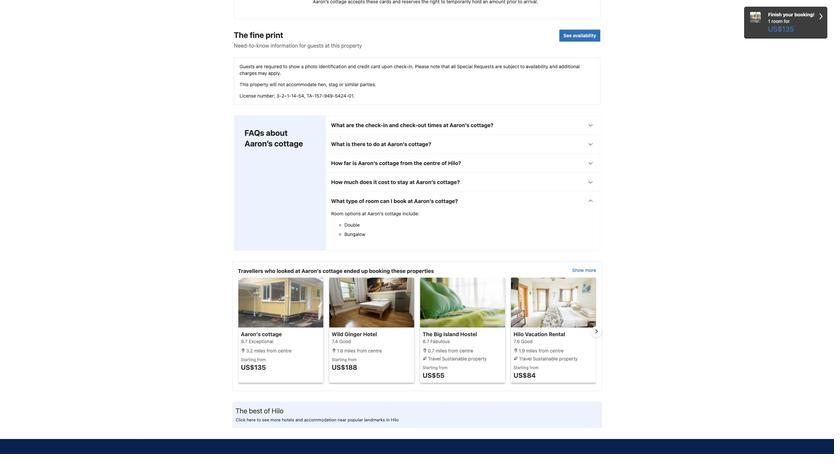 Task type: describe. For each thing, give the bounding box(es) containing it.
the for the big island hostel
[[423, 332, 433, 338]]

card
[[371, 64, 381, 69]]

what type of room can i book at aaron's cottage? button
[[326, 192, 600, 211]]

157-
[[314, 93, 324, 99]]

finish
[[769, 12, 782, 17]]

starting for us$135
[[241, 358, 256, 363]]

of for hilo
[[264, 407, 270, 415]]

at right times
[[443, 122, 449, 128]]

what for what type of room can i book at aaron's cottage?
[[331, 198, 345, 204]]

credit
[[357, 64, 370, 69]]

property down rental
[[560, 356, 578, 362]]

out
[[418, 122, 427, 128]]

cottage? down hilo?
[[437, 179, 460, 185]]

it
[[374, 179, 377, 185]]

aaron's up how far is aaron's cottage from the centre of hilo?
[[388, 141, 407, 147]]

3.2
[[246, 348, 253, 354]]

upon
[[382, 64, 393, 69]]

to inside the best of hilo click here to see more hotels and accommodation near popular landmarks in hilo
[[257, 417, 261, 423]]

requests
[[474, 64, 494, 69]]

3.2 miles from centre
[[245, 348, 292, 354]]

this property will not accommodate hen, stag or similar parties.
[[240, 82, 376, 87]]

2 horizontal spatial are
[[495, 64, 502, 69]]

5424-
[[335, 93, 349, 99]]

special
[[457, 64, 473, 69]]

check- up do
[[366, 122, 383, 128]]

travellers
[[238, 268, 263, 274]]

travel for us$84
[[519, 356, 532, 362]]

0 vertical spatial is
[[346, 141, 351, 147]]

aaron's right stay
[[416, 179, 436, 185]]

that
[[441, 64, 450, 69]]

hotels
[[282, 417, 294, 423]]

fine
[[250, 30, 264, 40]]

additional
[[559, 64, 580, 69]]

1 horizontal spatial the
[[414, 160, 423, 166]]

to right 'subject'
[[521, 64, 525, 69]]

this
[[331, 43, 340, 49]]

properties
[[407, 268, 434, 274]]

region containing us$135
[[233, 278, 602, 386]]

ta-
[[307, 93, 314, 99]]

9.7 exceptional
[[241, 339, 274, 345]]

cost
[[378, 179, 390, 185]]

aaron's inside aaron's cottage 9.7 exceptional
[[241, 332, 261, 338]]

7.4 good
[[332, 339, 351, 345]]

1.6 miles from centre
[[336, 348, 382, 354]]

apply.
[[268, 70, 281, 76]]

note
[[431, 64, 440, 69]]

0.7 miles from centre
[[427, 348, 473, 354]]

to left show
[[283, 64, 288, 69]]

and left credit
[[348, 64, 356, 69]]

us$135 inside finish your booking! 1 room for us$135
[[769, 25, 795, 33]]

guests
[[308, 43, 324, 49]]

centre for wild ginger hotel
[[368, 348, 382, 354]]

or
[[339, 82, 344, 87]]

travel for us$55
[[428, 356, 441, 362]]

aaron's cottage 9.7 exceptional
[[241, 332, 282, 345]]

hilo?
[[448, 160, 461, 166]]

miles for big
[[436, 348, 447, 354]]

finish your booking! 1 room for us$135
[[769, 12, 815, 33]]

click
[[236, 417, 246, 423]]

from inside starting from us$188
[[348, 358, 357, 363]]

show
[[572, 268, 584, 273]]

starting from us$84
[[514, 366, 539, 380]]

starting for us$188
[[332, 358, 347, 363]]

aaron's inside faqs about aaron's cottage
[[245, 139, 273, 148]]

949-
[[324, 93, 335, 99]]

how far is aaron's cottage from the centre of hilo?
[[331, 160, 461, 166]]

from down aaron's cottage 9.7 exceptional
[[267, 348, 277, 354]]

big
[[434, 332, 442, 338]]

booking
[[369, 268, 390, 274]]

in.
[[409, 64, 414, 69]]

at right do
[[381, 141, 386, 147]]

what is there to do at aaron's cottage? button
[[326, 135, 600, 154]]

hotel
[[363, 332, 377, 338]]

hilo vacation rental 7.6 good
[[514, 332, 566, 345]]

all
[[451, 64, 456, 69]]

i
[[391, 198, 393, 204]]

more inside the best of hilo click here to see more hotels and accommodation near popular landmarks in hilo
[[271, 417, 281, 423]]

1 horizontal spatial is
[[353, 160, 357, 166]]

aaron's right looked
[[302, 268, 322, 274]]

centre inside dropdown button
[[424, 160, 441, 166]]

the fine print need-to-know information for guests at this property
[[234, 30, 362, 49]]

see
[[262, 417, 269, 423]]

cottage? inside dropdown button
[[435, 198, 458, 204]]

what are the check-in and check-out times at aaron's cottage? button
[[326, 116, 600, 135]]

sustainable for us$55
[[442, 356, 467, 362]]

14-
[[291, 93, 299, 99]]

here
[[247, 417, 256, 423]]

property down hostel
[[469, 356, 487, 362]]

starting from us$55
[[423, 366, 448, 380]]

to left stay
[[391, 179, 396, 185]]

your
[[783, 12, 794, 17]]

01.
[[349, 93, 355, 99]]

show
[[289, 64, 300, 69]]

how far is aaron's cottage from the centre of hilo? button
[[326, 154, 600, 173]]

this
[[240, 82, 249, 87]]

how much does it cost to stay at aaron's cottage? button
[[326, 173, 600, 192]]

centre for aaron's cottage
[[278, 348, 292, 354]]

bungalow
[[345, 232, 366, 237]]

cottage? down "out"
[[409, 141, 431, 147]]

does
[[360, 179, 372, 185]]

please
[[415, 64, 429, 69]]

sustainable for us$84
[[533, 356, 558, 362]]

print
[[266, 30, 283, 40]]

identification
[[319, 64, 347, 69]]

room options at aaron's cottage include:
[[331, 211, 420, 217]]

what are the check-in and check-out times at aaron's cottage?
[[331, 122, 494, 128]]

starting from us$188
[[332, 358, 357, 372]]

miles for vacation
[[526, 348, 538, 354]]

check- inside "guests are required to show a photo identification and credit card upon check-in. please note that all special requests are subject to availability and additional charges may apply."
[[394, 64, 409, 69]]

to left do
[[367, 141, 372, 147]]

0 vertical spatial more
[[586, 268, 597, 273]]

a
[[301, 64, 304, 69]]

from down hilo vacation rental 7.6 good
[[539, 348, 549, 354]]

miles for cottage
[[254, 348, 266, 354]]

options
[[345, 211, 361, 217]]

aaron's up what is there to do at aaron's cottage? dropdown button
[[450, 122, 470, 128]]



Task type: locate. For each thing, give the bounding box(es) containing it.
what is there to do at aaron's cottage?
[[331, 141, 431, 147]]

the for the best of hilo
[[236, 407, 247, 415]]

centre down hotel on the bottom of the page
[[368, 348, 382, 354]]

hilo inside hilo vacation rental 7.6 good
[[514, 332, 524, 338]]

0 horizontal spatial more
[[271, 417, 281, 423]]

property right this
[[341, 43, 362, 49]]

starting up us$55
[[423, 366, 438, 371]]

us$135 down 1
[[769, 25, 795, 33]]

starting for us$55
[[423, 366, 438, 371]]

can
[[380, 198, 390, 204]]

cottage? up what is there to do at aaron's cottage? dropdown button
[[471, 122, 494, 128]]

and up 'what is there to do at aaron's cottage?'
[[389, 122, 399, 128]]

0 horizontal spatial is
[[346, 141, 351, 147]]

1 horizontal spatial are
[[346, 122, 355, 128]]

from down "wild ginger hotel 7.4 good"
[[357, 348, 367, 354]]

1 how from the top
[[331, 160, 343, 166]]

aaron's up 9.7 exceptional
[[241, 332, 261, 338]]

0 horizontal spatial are
[[256, 64, 263, 69]]

availability
[[573, 33, 597, 38], [526, 64, 549, 69]]

what for what is there to do at aaron's cottage?
[[331, 141, 345, 147]]

1 vertical spatial room
[[366, 198, 379, 204]]

not
[[278, 82, 285, 87]]

wild ginger hotel 7.4 good
[[332, 332, 377, 345]]

0 horizontal spatial us$135
[[241, 364, 266, 372]]

and
[[348, 64, 356, 69], [550, 64, 558, 69], [389, 122, 399, 128], [296, 417, 303, 423]]

room inside finish your booking! 1 room for us$135
[[772, 18, 783, 24]]

room left "can"
[[366, 198, 379, 204]]

1 horizontal spatial of
[[359, 198, 364, 204]]

travel sustainable property for us$84
[[518, 356, 578, 362]]

starting inside starting from us$55
[[423, 366, 438, 371]]

1 horizontal spatial room
[[772, 18, 783, 24]]

hostel
[[461, 332, 477, 338]]

us$135
[[769, 25, 795, 33], [241, 364, 266, 372]]

much
[[344, 179, 359, 185]]

centre for hilo vacation rental
[[550, 348, 564, 354]]

travel sustainable property down "1.9 miles from centre"
[[518, 356, 578, 362]]

1.9
[[519, 348, 525, 354]]

0 vertical spatial for
[[784, 18, 790, 24]]

2 travel sustainable property from the left
[[518, 356, 578, 362]]

for inside finish your booking! 1 room for us$135
[[784, 18, 790, 24]]

miles right 1.9
[[526, 348, 538, 354]]

more
[[586, 268, 597, 273], [271, 417, 281, 423]]

hilo
[[514, 332, 524, 338], [272, 407, 284, 415], [391, 417, 399, 423]]

3-
[[277, 93, 282, 99]]

will
[[270, 82, 277, 87]]

1 horizontal spatial more
[[586, 268, 597, 273]]

and inside dropdown button
[[389, 122, 399, 128]]

sustainable down "1.9 miles from centre"
[[533, 356, 558, 362]]

3 what from the top
[[331, 198, 345, 204]]

the inside the big island hostel 8.7 fabulous
[[423, 332, 433, 338]]

0 horizontal spatial travel
[[428, 356, 441, 362]]

and left additional
[[550, 64, 558, 69]]

required
[[264, 64, 282, 69]]

cottage up 9.7 exceptional
[[262, 332, 282, 338]]

see
[[564, 33, 572, 38]]

0 horizontal spatial room
[[366, 198, 379, 204]]

near
[[338, 417, 347, 423]]

faqs about aaron's cottage
[[245, 128, 303, 148]]

starting inside the starting from us$135
[[241, 358, 256, 363]]

room down finish
[[772, 18, 783, 24]]

stay
[[398, 179, 409, 185]]

availability inside see availability button
[[573, 33, 597, 38]]

for inside the fine print need-to-know information for guests at this property
[[299, 43, 306, 49]]

1 vertical spatial the
[[414, 160, 423, 166]]

cottage down i
[[385, 211, 401, 217]]

2 vertical spatial of
[[264, 407, 270, 415]]

and right hotels
[[296, 417, 303, 423]]

show more
[[572, 268, 597, 273]]

hilo up hotels
[[272, 407, 284, 415]]

0 horizontal spatial hilo
[[272, 407, 284, 415]]

in right landmarks
[[386, 417, 390, 423]]

centre left hilo?
[[424, 160, 441, 166]]

starting
[[241, 358, 256, 363], [332, 358, 347, 363], [423, 366, 438, 371], [514, 366, 529, 371]]

best
[[249, 407, 262, 415]]

from inside starting from us$84
[[530, 366, 539, 371]]

from down the big island hostel 8.7 fabulous
[[448, 348, 458, 354]]

miles
[[254, 348, 266, 354], [345, 348, 356, 354], [436, 348, 447, 354], [526, 348, 538, 354]]

0 vertical spatial room
[[772, 18, 783, 24]]

hen,
[[318, 82, 327, 87]]

cottage inside dropdown button
[[379, 160, 399, 166]]

is right far
[[353, 160, 357, 166]]

0 vertical spatial what
[[331, 122, 345, 128]]

2 horizontal spatial of
[[442, 160, 447, 166]]

are inside dropdown button
[[346, 122, 355, 128]]

the big island hostel 8.7 fabulous
[[423, 332, 477, 345]]

1 vertical spatial of
[[359, 198, 364, 204]]

hilo right landmarks
[[391, 417, 399, 423]]

property inside the fine print need-to-know information for guests at this property
[[341, 43, 362, 49]]

0 horizontal spatial travel sustainable property
[[427, 356, 487, 362]]

1 vertical spatial more
[[271, 417, 281, 423]]

the up there
[[356, 122, 364, 128]]

charges
[[240, 70, 257, 76]]

travel sustainable property down 0.7 miles from centre
[[427, 356, 487, 362]]

property down the may on the left of page
[[250, 82, 269, 87]]

at
[[325, 43, 330, 49], [443, 122, 449, 128], [381, 141, 386, 147], [410, 179, 415, 185], [408, 198, 413, 204], [362, 211, 366, 217], [295, 268, 300, 274]]

ended
[[344, 268, 360, 274]]

0 horizontal spatial sustainable
[[442, 356, 467, 362]]

from
[[401, 160, 413, 166], [267, 348, 277, 354], [357, 348, 367, 354], [448, 348, 458, 354], [539, 348, 549, 354], [257, 358, 266, 363], [348, 358, 357, 363], [439, 366, 448, 371], [530, 366, 539, 371]]

miles down 9.7 exceptional
[[254, 348, 266, 354]]

starting down 3.2
[[241, 358, 256, 363]]

how inside how much does it cost to stay at aaron's cottage? dropdown button
[[331, 179, 343, 185]]

are for guests are required to show a photo identification and credit card upon check-in. please note that all special requests are subject to availability and additional charges may apply.
[[256, 64, 263, 69]]

availability inside "guests are required to show a photo identification and credit card upon check-in. please note that all special requests are subject to availability and additional charges may apply."
[[526, 64, 549, 69]]

up
[[361, 268, 368, 274]]

and inside the best of hilo click here to see more hotels and accommodation near popular landmarks in hilo
[[296, 417, 303, 423]]

us$55
[[423, 372, 445, 380]]

region
[[233, 278, 602, 386]]

what type of room can i book at aaron's cottage?
[[331, 198, 458, 204]]

1 vertical spatial is
[[353, 160, 357, 166]]

2 miles from the left
[[345, 348, 356, 354]]

stag
[[329, 82, 338, 87]]

1 vertical spatial in
[[386, 417, 390, 423]]

0 vertical spatial us$135
[[769, 25, 795, 33]]

looked
[[277, 268, 294, 274]]

travel down 0.7
[[428, 356, 441, 362]]

ginger
[[345, 332, 362, 338]]

what up the room
[[331, 198, 345, 204]]

starting inside starting from us$84
[[514, 366, 529, 371]]

vacation
[[525, 332, 548, 338]]

how left much
[[331, 179, 343, 185]]

at inside dropdown button
[[408, 198, 413, 204]]

availability right see
[[573, 33, 597, 38]]

know
[[256, 43, 269, 49]]

may
[[258, 70, 267, 76]]

aaron's down "can"
[[368, 211, 384, 217]]

what inside dropdown button
[[331, 198, 345, 204]]

guests
[[240, 64, 255, 69]]

how for how much does it cost to stay at aaron's cottage?
[[331, 179, 343, 185]]

what left there
[[331, 141, 345, 147]]

of right type
[[359, 198, 364, 204]]

1.9 miles from centre
[[518, 348, 564, 354]]

2 what from the top
[[331, 141, 345, 147]]

0 vertical spatial the
[[356, 122, 364, 128]]

cottage? down how much does it cost to stay at aaron's cottage? dropdown button
[[435, 198, 458, 204]]

2 travel from the left
[[519, 356, 532, 362]]

0 vertical spatial how
[[331, 160, 343, 166]]

aaron's
[[450, 122, 470, 128], [245, 139, 273, 148], [388, 141, 407, 147], [358, 160, 378, 166], [416, 179, 436, 185], [414, 198, 434, 204], [368, 211, 384, 217], [302, 268, 322, 274], [241, 332, 261, 338]]

the up the "how much does it cost to stay at aaron's cottage?"
[[414, 160, 423, 166]]

what for what are the check-in and check-out times at aaron's cottage?
[[331, 122, 345, 128]]

0 vertical spatial in
[[383, 122, 388, 128]]

starting inside starting from us$188
[[332, 358, 347, 363]]

1 horizontal spatial availability
[[573, 33, 597, 38]]

include:
[[403, 211, 420, 217]]

room inside dropdown button
[[366, 198, 379, 204]]

us$84
[[514, 372, 536, 380]]

at right book
[[408, 198, 413, 204]]

cottage?
[[471, 122, 494, 128], [409, 141, 431, 147], [437, 179, 460, 185], [435, 198, 458, 204]]

book
[[394, 198, 407, 204]]

cottage inside aaron's cottage 9.7 exceptional
[[262, 332, 282, 338]]

rental
[[549, 332, 566, 338]]

1 travel sustainable property from the left
[[427, 356, 487, 362]]

how left far
[[331, 160, 343, 166]]

check-
[[394, 64, 409, 69], [366, 122, 383, 128], [400, 122, 418, 128]]

more right show
[[586, 268, 597, 273]]

see availability button
[[560, 30, 601, 42]]

aaron's up include:
[[414, 198, 434, 204]]

wild
[[332, 332, 344, 338]]

from inside the starting from us$135
[[257, 358, 266, 363]]

starting for us$84
[[514, 366, 529, 371]]

do
[[373, 141, 380, 147]]

2 horizontal spatial hilo
[[514, 332, 524, 338]]

are for what are the check-in and check-out times at aaron's cottage?
[[346, 122, 355, 128]]

us$188
[[332, 364, 357, 372]]

from down 3.2 miles from centre
[[257, 358, 266, 363]]

1 what from the top
[[331, 122, 345, 128]]

1 horizontal spatial travel
[[519, 356, 532, 362]]

1.6
[[337, 348, 343, 354]]

accordion control element
[[326, 116, 601, 251]]

cottage inside faqs about aaron's cottage
[[274, 139, 303, 148]]

property
[[341, 43, 362, 49], [250, 82, 269, 87], [469, 356, 487, 362], [560, 356, 578, 362]]

similar
[[345, 82, 359, 87]]

1 vertical spatial us$135
[[241, 364, 266, 372]]

at right options
[[362, 211, 366, 217]]

0 vertical spatial availability
[[573, 33, 597, 38]]

8.7 fabulous
[[423, 339, 450, 345]]

1 vertical spatial hilo
[[272, 407, 284, 415]]

2 vertical spatial hilo
[[391, 417, 399, 423]]

far
[[344, 160, 351, 166]]

how much does it cost to stay at aaron's cottage?
[[331, 179, 460, 185]]

centre for the big island hostel
[[460, 348, 473, 354]]

1 miles from the left
[[254, 348, 266, 354]]

aaron's inside dropdown button
[[414, 198, 434, 204]]

of inside dropdown button
[[442, 160, 447, 166]]

are
[[256, 64, 263, 69], [495, 64, 502, 69], [346, 122, 355, 128]]

of inside dropdown button
[[359, 198, 364, 204]]

1 horizontal spatial travel sustainable property
[[518, 356, 578, 362]]

1 vertical spatial availability
[[526, 64, 549, 69]]

at left this
[[325, 43, 330, 49]]

photo
[[305, 64, 318, 69]]

centre down hostel
[[460, 348, 473, 354]]

parties.
[[360, 82, 376, 87]]

the inside the best of hilo click here to see more hotels and accommodation near popular landmarks in hilo
[[236, 407, 247, 415]]

1 vertical spatial the
[[423, 332, 433, 338]]

the up click
[[236, 407, 247, 415]]

starting up us$84
[[514, 366, 529, 371]]

accommodation
[[304, 417, 337, 423]]

type
[[346, 198, 358, 204]]

cottage down about
[[274, 139, 303, 148]]

1 horizontal spatial for
[[784, 18, 790, 24]]

more right see
[[271, 417, 281, 423]]

miles right 1.6
[[345, 348, 356, 354]]

aaron's up does
[[358, 160, 378, 166]]

1 vertical spatial for
[[299, 43, 306, 49]]

1 vertical spatial what
[[331, 141, 345, 147]]

from up us$84
[[530, 366, 539, 371]]

for left guests
[[299, 43, 306, 49]]

subject
[[504, 64, 519, 69]]

are up the may on the left of page
[[256, 64, 263, 69]]

54,
[[299, 93, 306, 99]]

popular
[[348, 417, 363, 423]]

how
[[331, 160, 343, 166], [331, 179, 343, 185]]

2 vertical spatial what
[[331, 198, 345, 204]]

show more link
[[572, 267, 597, 275]]

us$135 down 3.2
[[241, 364, 266, 372]]

from inside starting from us$55
[[439, 366, 448, 371]]

travel sustainable property
[[427, 356, 487, 362], [518, 356, 578, 362]]

rightchevron image
[[820, 11, 823, 21]]

in inside the best of hilo click here to see more hotels and accommodation near popular landmarks in hilo
[[386, 417, 390, 423]]

aaron's down faqs
[[245, 139, 273, 148]]

who
[[265, 268, 276, 274]]

travel sustainable property for us$55
[[427, 356, 487, 362]]

at right looked
[[295, 268, 300, 274]]

is left there
[[346, 141, 351, 147]]

from up us$55
[[439, 366, 448, 371]]

2 how from the top
[[331, 179, 343, 185]]

the left big
[[423, 332, 433, 338]]

is
[[346, 141, 351, 147], [353, 160, 357, 166]]

starting down 1.6
[[332, 358, 347, 363]]

the up need-
[[234, 30, 248, 40]]

to
[[283, 64, 288, 69], [521, 64, 525, 69], [367, 141, 372, 147], [391, 179, 396, 185], [257, 417, 261, 423]]

of up see
[[264, 407, 270, 415]]

centre down aaron's cottage 9.7 exceptional
[[278, 348, 292, 354]]

cottage left ended
[[323, 268, 343, 274]]

1 horizontal spatial hilo
[[391, 417, 399, 423]]

room
[[331, 211, 344, 217]]

the inside the fine print need-to-know information for guests at this property
[[234, 30, 248, 40]]

4 miles from the left
[[526, 348, 538, 354]]

0 horizontal spatial of
[[264, 407, 270, 415]]

how inside how far is aaron's cottage from the centre of hilo? dropdown button
[[331, 160, 343, 166]]

of for room
[[359, 198, 364, 204]]

1 horizontal spatial sustainable
[[533, 356, 558, 362]]

to left see
[[257, 417, 261, 423]]

3 miles from the left
[[436, 348, 447, 354]]

for down the your
[[784, 18, 790, 24]]

from up us$188
[[348, 358, 357, 363]]

of inside the best of hilo click here to see more hotels and accommodation near popular landmarks in hilo
[[264, 407, 270, 415]]

to-
[[249, 43, 257, 49]]

in inside dropdown button
[[383, 122, 388, 128]]

about
[[266, 128, 288, 138]]

from inside dropdown button
[[401, 160, 413, 166]]

how for how far is aaron's cottage from the centre of hilo?
[[331, 160, 343, 166]]

sustainable down 0.7 miles from centre
[[442, 356, 467, 362]]

the for the fine print
[[234, 30, 248, 40]]

2 vertical spatial the
[[236, 407, 247, 415]]

travellers who looked at aaron's cottage ended up booking these properties
[[238, 268, 434, 274]]

miles for ginger
[[345, 348, 356, 354]]

travel down 1.9
[[519, 356, 532, 362]]

at right stay
[[410, 179, 415, 185]]

check- left times
[[400, 122, 418, 128]]

1 sustainable from the left
[[442, 356, 467, 362]]

availability right 'subject'
[[526, 64, 549, 69]]

2 sustainable from the left
[[533, 356, 558, 362]]

0 horizontal spatial availability
[[526, 64, 549, 69]]

centre down rental
[[550, 348, 564, 354]]

0 vertical spatial of
[[442, 160, 447, 166]]

are up there
[[346, 122, 355, 128]]

0 vertical spatial hilo
[[514, 332, 524, 338]]

in up 'what is there to do at aaron's cottage?'
[[383, 122, 388, 128]]

miles right 0.7
[[436, 348, 447, 354]]

what down 5424-
[[331, 122, 345, 128]]

0 horizontal spatial the
[[356, 122, 364, 128]]

1
[[769, 18, 771, 24]]

at inside the fine print need-to-know information for guests at this property
[[325, 43, 330, 49]]

check- right upon
[[394, 64, 409, 69]]

1 horizontal spatial us$135
[[769, 25, 795, 33]]

see availability
[[564, 33, 597, 38]]

1 travel from the left
[[428, 356, 441, 362]]

from up stay
[[401, 160, 413, 166]]

0 horizontal spatial for
[[299, 43, 306, 49]]

faqs
[[245, 128, 264, 138]]

of left hilo?
[[442, 160, 447, 166]]

are left 'subject'
[[495, 64, 502, 69]]

0 vertical spatial the
[[234, 30, 248, 40]]

hilo up 7.6 good in the bottom of the page
[[514, 332, 524, 338]]

cottage up cost
[[379, 160, 399, 166]]

1 vertical spatial how
[[331, 179, 343, 185]]



Task type: vqa. For each thing, say whether or not it's contained in the screenshot.
1 mi for Chausuyama burial mound
no



